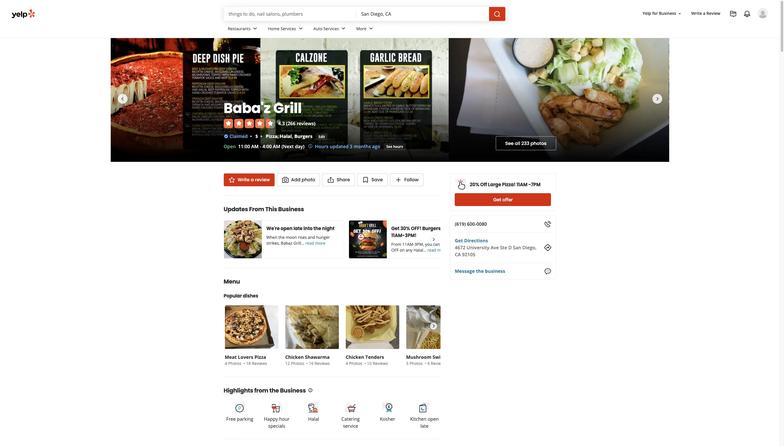 Task type: describe. For each thing, give the bounding box(es) containing it.
(next
[[282, 143, 294, 150]]

more for between
[[438, 248, 448, 253]]

hunger
[[317, 235, 330, 240]]

projects image
[[730, 10, 737, 17]]

auto
[[314, 26, 323, 31]]

get
[[441, 242, 447, 247]]

the inside message the business button
[[476, 268, 484, 275]]

on
[[400, 248, 405, 253]]

16 chevron down v2 image
[[678, 11, 683, 16]]

san
[[514, 245, 522, 251]]

reviews for swiss
[[431, 361, 447, 367]]

(266 reviews) link
[[286, 120, 316, 127]]

popular
[[224, 293, 242, 300]]

yelp
[[643, 11, 652, 16]]

review
[[707, 11, 721, 16]]

halal…
[[414, 248, 427, 253]]

photos inside chicken tenders 4 photos
[[349, 361, 363, 367]]

16 claim filled v2 image
[[224, 134, 229, 139]]

night
[[322, 225, 335, 232]]

late for we're
[[294, 225, 303, 232]]

(619) 600-0080
[[455, 221, 488, 227]]

24 camera v2 image
[[282, 177, 289, 184]]

save
[[372, 177, 383, 183]]

previous image
[[227, 323, 234, 330]]

0 vertical spatial burgers
[[295, 133, 313, 140]]

swiss
[[433, 354, 446, 361]]

16 info v2 image
[[308, 144, 313, 149]]

get directions link
[[455, 238, 488, 244]]

20% off large pizza! 11am -7pm
[[470, 181, 541, 188]]

services for home services
[[281, 26, 296, 31]]

92105
[[463, 252, 476, 258]]

the right into
[[314, 225, 322, 232]]

late for kitchen
[[421, 423, 429, 430]]

open for we're
[[281, 225, 293, 232]]

edit button
[[316, 134, 328, 141]]

catering_service image
[[345, 402, 357, 413]]

this
[[265, 205, 277, 214]]

highlights
[[224, 387, 253, 395]]

ago
[[373, 143, 381, 150]]

24 chevron down v2 image for more
[[368, 25, 375, 32]]

meat lovers pizza image
[[225, 306, 279, 349]]

4.3
[[279, 120, 285, 127]]

menu element
[[215, 268, 463, 368]]

updates from this business element
[[215, 196, 469, 259]]

university
[[467, 245, 490, 251]]

grill
[[274, 99, 302, 118]]

shawarma
[[305, 354, 330, 361]]

photos inside mushroom swiss burger 3 photos
[[410, 361, 423, 367]]

free_parking image
[[234, 402, 246, 413]]

open
[[224, 143, 236, 150]]

the right from
[[270, 387, 279, 395]]

info alert
[[308, 143, 381, 150]]

photo of baba'z grill - san diego, ca, us. deep dish pie menu image
[[72, 38, 261, 162]]

11am- inside get 30% off! burgers between 11am-3pm!
[[392, 232, 405, 239]]

when the moon rises and hunger strikes, babaz grill…
[[267, 235, 330, 246]]

babaz
[[281, 241, 293, 246]]

meat
[[225, 354, 237, 361]]

location & hours element
[[224, 439, 441, 447]]

d
[[509, 245, 512, 251]]

claimed
[[230, 133, 248, 140]]

home services
[[268, 26, 296, 31]]

photo of baba'z grill - san diego, ca, us. spicy buffalo grilled chicken ceasar salad image
[[449, 38, 670, 162]]

tyler b. image
[[758, 8, 769, 18]]

24 message v2 image
[[545, 268, 552, 275]]

catering service
[[342, 416, 360, 430]]

message
[[455, 268, 475, 275]]

baba'z grill
[[224, 99, 302, 118]]

updates
[[224, 205, 248, 214]]

business for updates from this business
[[278, 205, 304, 214]]

chicken for chicken shawarma
[[286, 354, 304, 361]]

baba'z
[[224, 99, 271, 118]]

reviews for shawarma
[[315, 361, 330, 367]]

0 horizontal spatial from
[[249, 205, 264, 214]]

read more for burgers
[[428, 248, 448, 253]]

none field near
[[362, 11, 485, 17]]

halal link
[[280, 133, 292, 140]]

specials
[[268, 423, 286, 430]]

updated
[[330, 143, 349, 150]]

free parking
[[226, 416, 254, 423]]

grill…
[[294, 241, 305, 246]]

we're
[[267, 225, 280, 232]]

dishes
[[243, 293, 258, 300]]

large
[[489, 181, 502, 188]]

chicken shawarma image
[[286, 306, 339, 349]]

yelp for business
[[643, 11, 677, 16]]

photos
[[531, 140, 547, 147]]

24 chevron down v2 image for restaurants
[[252, 25, 259, 32]]

photos inside chicken shawarma 12 photos
[[291, 361, 305, 367]]

mushroom swiss burger 3 photos
[[407, 354, 463, 367]]

6 reviews
[[428, 361, 447, 367]]

share button
[[323, 174, 355, 186]]

2 am from the left
[[273, 143, 281, 150]]

business categories element
[[223, 21, 769, 38]]

30% inside from 11am-3pm, you can get 30% off on any halal…
[[448, 242, 456, 247]]

0 vertical spatial halal
[[280, 133, 292, 140]]

hour
[[279, 416, 290, 423]]

$
[[256, 133, 258, 140]]

6
[[428, 361, 430, 367]]

24 save outline v2 image
[[363, 177, 370, 184]]

chicken tenders 4 photos
[[346, 354, 384, 367]]

diego,
[[523, 245, 537, 251]]

11am
[[517, 181, 528, 188]]

read for burgers
[[428, 248, 437, 253]]

chicken shawarma 12 photos
[[286, 354, 330, 367]]

get 30% off! burgers between 11am-3pm!
[[392, 225, 462, 239]]

see hours
[[387, 144, 403, 149]]

day)
[[295, 143, 305, 150]]

halal image
[[308, 402, 320, 413]]

233
[[522, 140, 530, 147]]

next image for previous icon
[[431, 323, 437, 330]]

see for see hours
[[387, 144, 393, 149]]

burgers inside get 30% off! burgers between 11am-3pm!
[[423, 225, 441, 232]]

chicken tenders image
[[346, 306, 400, 349]]

loading interface... image
[[763, 38, 785, 162]]

reviews for tenders
[[373, 361, 388, 367]]

photo of baba'z grill - san diego, ca, us. calzone and garlic bread menu image
[[261, 38, 449, 162]]

reviews)
[[297, 120, 316, 127]]

(266
[[286, 120, 296, 127]]

get offer
[[494, 197, 513, 203]]

review
[[255, 177, 270, 183]]

write for write a review
[[238, 177, 250, 183]]

service
[[343, 423, 358, 430]]

1 vertical spatial previous image
[[227, 236, 234, 243]]

the inside the when the moon rises and hunger strikes, babaz grill…
[[279, 235, 285, 240]]

add
[[291, 177, 301, 183]]

3 inside info alert
[[350, 143, 353, 150]]

pizza , halal , burgers
[[266, 133, 313, 140]]

1 am from the left
[[252, 143, 259, 150]]

ave
[[491, 245, 499, 251]]

search image
[[494, 11, 501, 18]]

business inside yelp for business button
[[660, 11, 677, 16]]

popular dishes
[[224, 293, 258, 300]]

write a review
[[692, 11, 721, 16]]



Task type: locate. For each thing, give the bounding box(es) containing it.
1 horizontal spatial open
[[428, 416, 439, 423]]

4672
[[455, 245, 466, 251]]

see left hours
[[387, 144, 393, 149]]

0 horizontal spatial previous image
[[119, 95, 126, 102]]

pizza up the 4:00
[[266, 133, 278, 140]]

11am- up "any"
[[403, 242, 415, 247]]

chicken
[[286, 354, 304, 361], [346, 354, 365, 361]]

chicken up 12
[[286, 354, 304, 361]]

24 chevron down v2 image inside home services link
[[297, 25, 304, 32]]

24 add v2 image
[[395, 177, 402, 184]]

1 horizontal spatial none field
[[362, 11, 485, 17]]

happy_hour_specials image
[[271, 402, 283, 413]]

get 30% off! burgers between 11am-3pm! image
[[349, 221, 387, 259]]

photos inside meat lovers pizza 4 photos
[[228, 361, 242, 367]]

1 vertical spatial burgers
[[423, 225, 441, 232]]

0 vertical spatial late
[[294, 225, 303, 232]]

0 horizontal spatial read
[[306, 241, 314, 246]]

we're open late into the night
[[267, 225, 335, 232]]

tenders
[[366, 354, 384, 361]]

1 horizontal spatial ,
[[292, 133, 293, 140]]

read down "and"
[[306, 241, 314, 246]]

yelp for business button
[[641, 8, 685, 19]]

previous image
[[119, 95, 126, 102], [227, 236, 234, 243]]

burger
[[447, 354, 463, 361]]

see left the all
[[506, 140, 514, 147]]

2 vertical spatial get
[[455, 238, 463, 244]]

am right the 4:00
[[273, 143, 281, 150]]

3 reviews from the left
[[373, 361, 388, 367]]

halal up (next
[[280, 133, 292, 140]]

0 vertical spatial 3
[[350, 143, 353, 150]]

1 horizontal spatial previous image
[[227, 236, 234, 243]]

0 vertical spatial previous image
[[119, 95, 126, 102]]

1 vertical spatial open
[[428, 416, 439, 423]]

1 vertical spatial more
[[438, 248, 448, 253]]

1 horizontal spatial get
[[455, 238, 463, 244]]

updates from this business
[[224, 205, 304, 214]]

none field find
[[229, 11, 352, 17]]

more link
[[352, 21, 380, 38]]

pizza link
[[266, 133, 278, 140]]

1 horizontal spatial 3
[[407, 361, 409, 367]]

burgers link
[[295, 133, 313, 140]]

4 inside chicken tenders 4 photos
[[346, 361, 348, 367]]

0 horizontal spatial write
[[238, 177, 250, 183]]

24 chevron down v2 image
[[252, 25, 259, 32], [297, 25, 304, 32], [368, 25, 375, 32]]

24 phone v2 image
[[545, 221, 552, 228]]

1 vertical spatial business
[[278, 205, 304, 214]]

3 down mushroom
[[407, 361, 409, 367]]

get left offer
[[494, 197, 502, 203]]

photos down the meat
[[228, 361, 242, 367]]

pizza!
[[503, 181, 516, 188]]

30%
[[401, 225, 411, 232], [448, 242, 456, 247]]

add photo link
[[277, 174, 320, 186]]

2 next image from the top
[[431, 323, 437, 330]]

read for into
[[306, 241, 314, 246]]

info icon image
[[308, 388, 313, 393], [308, 388, 313, 393]]

photo of baba'z grill - san diego, ca, us. tuma's crispy fiesta image
[[670, 38, 763, 162]]

1 horizontal spatial late
[[421, 423, 429, 430]]

, left burgers link at the top left
[[292, 133, 293, 140]]

0 vertical spatial a
[[704, 11, 706, 16]]

hours
[[394, 144, 403, 149]]

open for kitchen
[[428, 416, 439, 423]]

24 directions v2 image
[[545, 244, 552, 251]]

0 vertical spatial business
[[660, 11, 677, 16]]

read more down the can
[[428, 248, 448, 253]]

kitchen_open_late image
[[419, 402, 431, 413]]

open inside updates from this business element
[[281, 225, 293, 232]]

more
[[315, 241, 326, 246], [438, 248, 448, 253]]

1 horizontal spatial chicken
[[346, 354, 365, 361]]

0 horizontal spatial 24 chevron down v2 image
[[252, 25, 259, 32]]

None field
[[229, 11, 352, 17], [362, 11, 485, 17]]

more down get
[[438, 248, 448, 253]]

0 vertical spatial more
[[315, 241, 326, 246]]

follow button
[[390, 174, 424, 186]]

auto services
[[314, 26, 339, 31]]

11am- inside from 11am-3pm, you can get 30% off on any halal…
[[403, 242, 415, 247]]

4 left 10
[[346, 361, 348, 367]]

0 vertical spatial pizza
[[266, 133, 278, 140]]

1 reviews from the left
[[252, 361, 267, 367]]

photos down mushroom
[[410, 361, 423, 367]]

0 horizontal spatial ,
[[278, 133, 279, 140]]

0 vertical spatial get
[[494, 197, 502, 203]]

4.3 star rating image
[[224, 119, 275, 128]]

read
[[306, 241, 314, 246], [428, 248, 437, 253]]

more for the
[[315, 241, 326, 246]]

0 horizontal spatial services
[[281, 26, 296, 31]]

add photo
[[291, 177, 315, 183]]

- right 11am
[[529, 181, 532, 188]]

1 horizontal spatial read
[[428, 248, 437, 253]]

2 , from the left
[[292, 133, 293, 140]]

halal
[[280, 133, 292, 140], [308, 416, 319, 423]]

mushroom swiss burger image
[[407, 306, 460, 349]]

0 horizontal spatial see
[[387, 144, 393, 149]]

1 vertical spatial read more
[[428, 248, 448, 253]]

off
[[392, 248, 399, 253]]

follow
[[405, 177, 419, 183]]

24 chevron down v2 image for home services
[[297, 25, 304, 32]]

0 horizontal spatial chicken
[[286, 354, 304, 361]]

30% up 3pm!
[[401, 225, 411, 232]]

1 horizontal spatial more
[[438, 248, 448, 253]]

write for write a review
[[692, 11, 703, 16]]

1 none field from the left
[[229, 11, 352, 17]]

0 horizontal spatial 4
[[225, 361, 227, 367]]

1 horizontal spatial am
[[273, 143, 281, 150]]

0 vertical spatial read
[[306, 241, 314, 246]]

next image
[[431, 236, 437, 243], [431, 323, 437, 330]]

4 down the meat
[[225, 361, 227, 367]]

1 chicken from the left
[[286, 354, 304, 361]]

photos
[[228, 361, 242, 367], [291, 361, 305, 367], [349, 361, 363, 367], [410, 361, 423, 367]]

halal down the halal icon
[[308, 416, 319, 423]]

None search field
[[224, 7, 507, 21]]

get for get offer
[[494, 197, 502, 203]]

1 vertical spatial write
[[238, 177, 250, 183]]

photos left 10
[[349, 361, 363, 367]]

business inside updates from this business element
[[278, 205, 304, 214]]

4 inside meat lovers pizza 4 photos
[[225, 361, 227, 367]]

write left review
[[692, 11, 703, 16]]

1 horizontal spatial -
[[529, 181, 532, 188]]

1 horizontal spatial 30%
[[448, 242, 456, 247]]

open
[[281, 225, 293, 232], [428, 416, 439, 423]]

2 chicken from the left
[[346, 354, 365, 361]]

see all 233 photos link
[[496, 136, 557, 150]]

free
[[226, 416, 236, 423]]

home
[[268, 26, 280, 31]]

2 services from the left
[[324, 26, 339, 31]]

pizza inside meat lovers pizza 4 photos
[[255, 354, 266, 361]]

open down kitchen_open_late image
[[428, 416, 439, 423]]

strikes,
[[267, 241, 280, 246]]

0 horizontal spatial none field
[[229, 11, 352, 17]]

home services link
[[264, 21, 309, 38]]

0 horizontal spatial am
[[252, 143, 259, 150]]

months
[[354, 143, 371, 150]]

reviews for lovers
[[252, 361, 267, 367]]

1 horizontal spatial a
[[704, 11, 706, 16]]

reviews
[[252, 361, 267, 367], [315, 361, 330, 367], [373, 361, 388, 367], [431, 361, 447, 367]]

2 horizontal spatial 24 chevron down v2 image
[[368, 25, 375, 32]]

0 horizontal spatial halal
[[280, 133, 292, 140]]

1 vertical spatial -
[[529, 181, 532, 188]]

menu
[[224, 278, 240, 286]]

0 horizontal spatial a
[[251, 177, 254, 183]]

1 horizontal spatial see
[[506, 140, 514, 147]]

, left halal link
[[278, 133, 279, 140]]

save button
[[358, 174, 388, 186]]

reviews down swiss at the right of page
[[431, 361, 447, 367]]

see all 233 photos
[[506, 140, 547, 147]]

reviews right 18
[[252, 361, 267, 367]]

auto services link
[[309, 21, 352, 38]]

open up moon
[[281, 225, 293, 232]]

1 vertical spatial from
[[392, 242, 402, 247]]

2 vertical spatial business
[[280, 387, 306, 395]]

0 horizontal spatial 3
[[350, 143, 353, 150]]

0 vertical spatial read more
[[306, 241, 326, 246]]

business right this
[[278, 205, 304, 214]]

2 reviews from the left
[[315, 361, 330, 367]]

next image for the bottommost previous image
[[431, 236, 437, 243]]

30% inside get 30% off! burgers between 11am-3pm!
[[401, 225, 411, 232]]

a for review
[[704, 11, 706, 16]]

1 24 chevron down v2 image from the left
[[252, 25, 259, 32]]

off
[[481, 181, 488, 188]]

am down $
[[252, 143, 259, 150]]

more
[[357, 26, 367, 31]]

3
[[350, 143, 353, 150], [407, 361, 409, 367]]

18 reviews
[[246, 361, 267, 367]]

1 horizontal spatial 4
[[346, 361, 348, 367]]

10 reviews
[[367, 361, 388, 367]]

4
[[225, 361, 227, 367], [346, 361, 348, 367]]

get inside get 30% off! burgers between 11am-3pm!
[[392, 225, 400, 232]]

offer
[[503, 197, 513, 203]]

24 share v2 image
[[328, 177, 335, 184]]

1 vertical spatial pizza
[[255, 354, 266, 361]]

get offer button
[[455, 193, 552, 206]]

3 photos from the left
[[349, 361, 363, 367]]

business for highlights from the business
[[280, 387, 306, 395]]

see inside see all 233 photos link
[[506, 140, 514, 147]]

1 horizontal spatial from
[[392, 242, 402, 247]]

0 vertical spatial write
[[692, 11, 703, 16]]

1 next image from the top
[[431, 236, 437, 243]]

24 chevron down v2 image inside more 'link'
[[368, 25, 375, 32]]

12
[[286, 361, 290, 367]]

happy
[[264, 416, 278, 423]]

0 horizontal spatial late
[[294, 225, 303, 232]]

from
[[255, 387, 269, 395]]

2 photos from the left
[[291, 361, 305, 367]]

open inside kitchen open late
[[428, 416, 439, 423]]

Near text field
[[362, 11, 485, 17]]

1 vertical spatial halal
[[308, 416, 319, 423]]

services for auto services
[[324, 26, 339, 31]]

0 horizontal spatial burgers
[[295, 133, 313, 140]]

3 left months
[[350, 143, 353, 150]]

kosher image
[[382, 402, 394, 413]]

all
[[515, 140, 521, 147]]

1 vertical spatial a
[[251, 177, 254, 183]]

4.3 (266 reviews)
[[279, 120, 316, 127]]

business left 16 chevron down v2 icon
[[660, 11, 677, 16]]

1 vertical spatial 3
[[407, 361, 409, 367]]

24 chevron down v2 image right restaurants
[[252, 25, 259, 32]]

late up rises
[[294, 225, 303, 232]]

can
[[434, 242, 440, 247]]

a inside write a review link
[[251, 177, 254, 183]]

10
[[367, 361, 372, 367]]

we're open late into the night image
[[224, 221, 262, 259]]

3 24 chevron down v2 image from the left
[[368, 25, 375, 32]]

ca
[[455, 252, 461, 258]]

1 vertical spatial next image
[[431, 323, 437, 330]]

late
[[294, 225, 303, 232], [421, 423, 429, 430]]

read down "you"
[[428, 248, 437, 253]]

3pm,
[[415, 242, 424, 247]]

chicken inside chicken tenders 4 photos
[[346, 354, 365, 361]]

see inside see hours link
[[387, 144, 393, 149]]

the right 'message'
[[476, 268, 484, 275]]

1 vertical spatial read
[[428, 248, 437, 253]]

18
[[246, 361, 251, 367]]

0 vertical spatial open
[[281, 225, 293, 232]]

get directions 4672 university ave ste d san diego, ca 92105
[[455, 238, 537, 258]]

a for review
[[251, 177, 254, 183]]

0 horizontal spatial 30%
[[401, 225, 411, 232]]

Find text field
[[229, 11, 352, 17]]

3 inside mushroom swiss burger 3 photos
[[407, 361, 409, 367]]

read more for into
[[306, 241, 326, 246]]

more down hunger
[[315, 241, 326, 246]]

hours updated 3 months ago
[[315, 143, 381, 150]]

happy hour specials
[[264, 416, 290, 430]]

business
[[486, 268, 506, 275]]

get inside button
[[494, 197, 502, 203]]

kosher
[[380, 416, 396, 423]]

1 horizontal spatial services
[[324, 26, 339, 31]]

chicken for chicken tenders
[[346, 354, 365, 361]]

1 photos from the left
[[228, 361, 242, 367]]

get inside the get directions 4672 university ave ste d san diego, ca 92105
[[455, 238, 463, 244]]

0 horizontal spatial read more
[[306, 241, 326, 246]]

ste
[[501, 245, 508, 251]]

late down kitchen
[[421, 423, 429, 430]]

0 horizontal spatial open
[[281, 225, 293, 232]]

write right 24 star v2 image
[[238, 177, 250, 183]]

for
[[653, 11, 659, 16]]

1 horizontal spatial burgers
[[423, 225, 441, 232]]

the up babaz
[[279, 235, 285, 240]]

user actions element
[[639, 7, 777, 43]]

pizza up 18 reviews
[[255, 354, 266, 361]]

24 chevron down v2 image
[[340, 25, 347, 32]]

get left off!
[[392, 225, 400, 232]]

rises
[[298, 235, 307, 240]]

24 chevron down v2 image right "more"
[[368, 25, 375, 32]]

0 horizontal spatial get
[[392, 225, 400, 232]]

2 24 chevron down v2 image from the left
[[297, 25, 304, 32]]

from inside from 11am-3pm, you can get 30% off on any halal…
[[392, 242, 402, 247]]

,
[[278, 133, 279, 140], [292, 133, 293, 140]]

get for get 30% off! burgers between 11am-3pm!
[[392, 225, 400, 232]]

1 vertical spatial late
[[421, 423, 429, 430]]

11am- up off
[[392, 232, 405, 239]]

1 vertical spatial 11am-
[[403, 242, 415, 247]]

0 horizontal spatial more
[[315, 241, 326, 246]]

from 11am-3pm, you can get 30% off on any halal…
[[392, 242, 456, 253]]

2 4 from the left
[[346, 361, 348, 367]]

moon
[[286, 235, 297, 240]]

1 horizontal spatial write
[[692, 11, 703, 16]]

30% right get
[[448, 242, 456, 247]]

24 chevron down v2 image left auto at the top left
[[297, 25, 304, 32]]

between
[[442, 225, 462, 232]]

1 horizontal spatial read more
[[428, 248, 448, 253]]

you
[[426, 242, 433, 247]]

burgers right off!
[[423, 225, 441, 232]]

24 chevron down v2 image inside the restaurants link
[[252, 25, 259, 32]]

1 4 from the left
[[225, 361, 227, 367]]

1 services from the left
[[281, 26, 296, 31]]

reviews down tenders on the left bottom of the page
[[373, 361, 388, 367]]

0 horizontal spatial -
[[260, 143, 262, 150]]

- left the 4:00
[[260, 143, 262, 150]]

late inside kitchen open late
[[421, 423, 429, 430]]

when
[[267, 235, 278, 240]]

chicken left tenders on the left bottom of the page
[[346, 354, 365, 361]]

get up 4672
[[455, 238, 463, 244]]

late inside updates from this business element
[[294, 225, 303, 232]]

1 horizontal spatial 24 chevron down v2 image
[[297, 25, 304, 32]]

notifications image
[[744, 10, 751, 17]]

photos right 12
[[291, 361, 305, 367]]

business up happy_hour_specials image
[[280, 387, 306, 395]]

0 vertical spatial from
[[249, 205, 264, 214]]

1 vertical spatial 30%
[[448, 242, 456, 247]]

catering
[[342, 416, 360, 423]]

reviews down shawarma
[[315, 361, 330, 367]]

1 vertical spatial get
[[392, 225, 400, 232]]

write inside the "user actions" element
[[692, 11, 703, 16]]

read more
[[306, 241, 326, 246], [428, 248, 448, 253]]

a inside write a review link
[[704, 11, 706, 16]]

share
[[337, 177, 350, 183]]

2 horizontal spatial get
[[494, 197, 502, 203]]

24 star v2 image
[[229, 177, 235, 184]]

next image
[[655, 95, 662, 102]]

from left this
[[249, 205, 264, 214]]

1 , from the left
[[278, 133, 279, 140]]

burgers up day)
[[295, 133, 313, 140]]

from up off
[[392, 242, 402, 247]]

write a review link
[[224, 174, 275, 186]]

see for see all 233 photos
[[506, 140, 514, 147]]

1 horizontal spatial halal
[[308, 416, 319, 423]]

3pm!
[[405, 232, 417, 239]]

0 vertical spatial 30%
[[401, 225, 411, 232]]

0 vertical spatial -
[[260, 143, 262, 150]]

services right home
[[281, 26, 296, 31]]

read more down "and"
[[306, 241, 326, 246]]

0 vertical spatial next image
[[431, 236, 437, 243]]

0 vertical spatial 11am-
[[392, 232, 405, 239]]

2 none field from the left
[[362, 11, 485, 17]]

4 photos from the left
[[410, 361, 423, 367]]

write a review
[[238, 177, 270, 183]]

chicken inside chicken shawarma 12 photos
[[286, 354, 304, 361]]

4 reviews from the left
[[431, 361, 447, 367]]

services left 24 chevron down v2 icon
[[324, 26, 339, 31]]



Task type: vqa. For each thing, say whether or not it's contained in the screenshot.
Photo of Baba'z Grill - San Diego, CA, US. Tuma's Crispy Fiesta
yes



